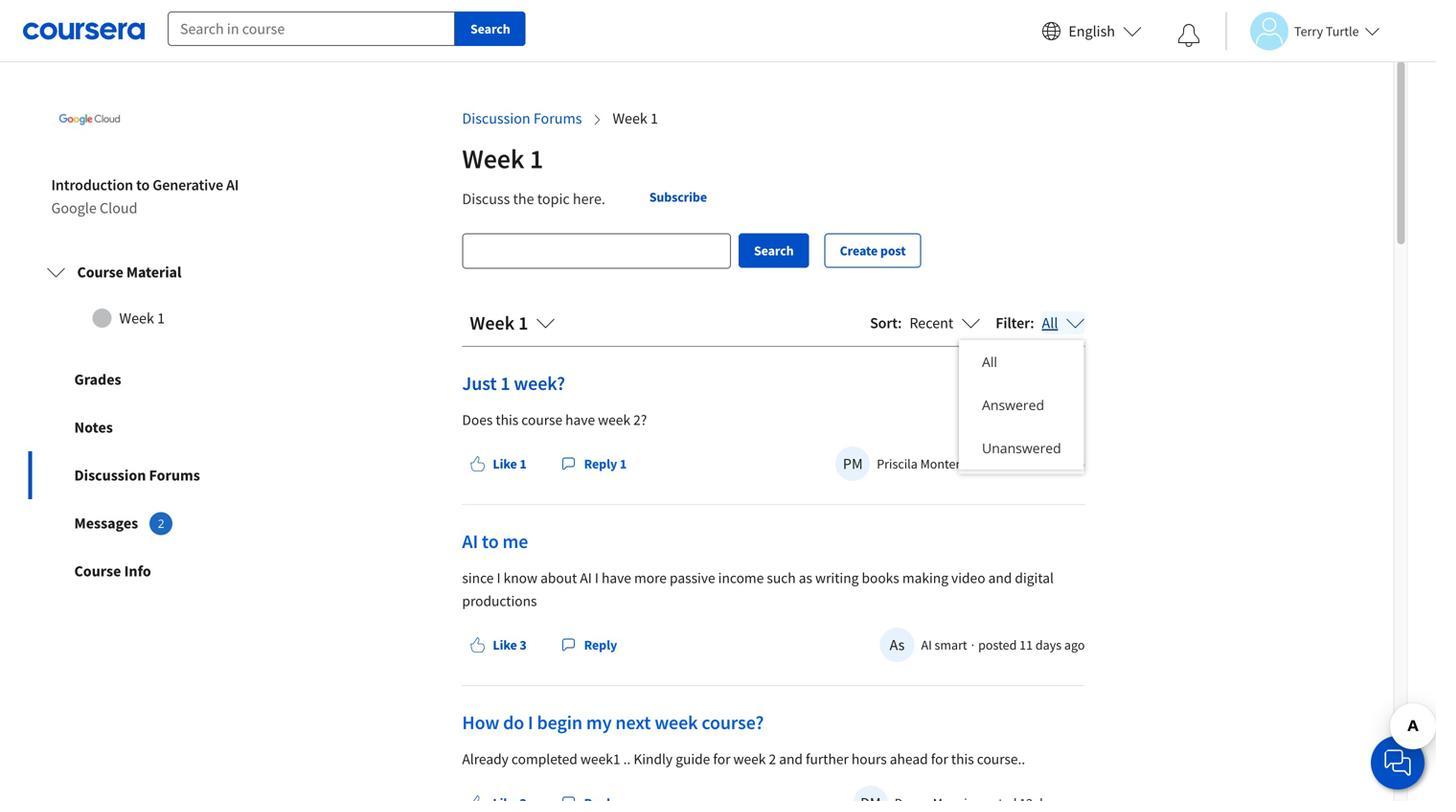 Task type: describe. For each thing, give the bounding box(es) containing it.
ai up since
[[462, 529, 478, 553]]

how do i begin my next week course? link
[[462, 711, 764, 735]]

income
[[719, 569, 764, 587]]

does
[[462, 411, 493, 429]]

0 horizontal spatial forums
[[149, 466, 200, 485]]

week up discuss at top
[[462, 142, 525, 176]]

google cloud image
[[51, 82, 128, 158]]

smart
[[935, 636, 968, 654]]

know
[[504, 569, 538, 587]]

course?
[[702, 711, 764, 735]]

ai inside introduction to generative ai google cloud
[[226, 176, 239, 195]]

0 vertical spatial discussion forums
[[462, 109, 582, 128]]

reply for reply
[[584, 636, 617, 654]]

course
[[522, 411, 563, 429]]

recent button
[[910, 311, 981, 334]]

· for just 1 week?
[[977, 455, 981, 472]]

1 inside "button"
[[520, 455, 527, 472]]

writing
[[816, 569, 859, 587]]

english
[[1069, 22, 1116, 41]]

here.
[[573, 189, 606, 209]]

course material button
[[31, 246, 301, 299]]

making
[[903, 569, 949, 587]]

like 3
[[493, 636, 527, 654]]

do
[[503, 711, 524, 735]]

course for course material
[[77, 263, 123, 282]]

messages
[[74, 514, 138, 533]]

passive
[[670, 569, 716, 587]]

discuss the topic here.
[[462, 189, 606, 209]]

just 1 week?
[[462, 371, 565, 395]]

2 vertical spatial week
[[734, 750, 766, 768]]

· replied 2 days ago
[[977, 455, 1085, 472]]

introduction to generative ai google cloud
[[51, 176, 239, 218]]

just 1 week? link
[[462, 371, 565, 395]]

0 horizontal spatial discussion forums
[[74, 466, 200, 485]]

thumbs up image
[[470, 456, 485, 471]]

books
[[862, 569, 900, 587]]

as
[[890, 635, 905, 655]]

recent
[[910, 313, 954, 333]]

since
[[462, 569, 494, 587]]

guide
[[676, 750, 711, 768]]

my
[[587, 711, 612, 735]]

1 horizontal spatial this
[[952, 750, 975, 768]]

· posted 11 days ago
[[972, 636, 1085, 654]]

notes
[[74, 418, 113, 437]]

like 1 button
[[462, 447, 535, 481]]

thumbs up image inside the like 3 button
[[470, 637, 485, 653]]

help center image
[[1387, 751, 1410, 774]]

priscila monteros
[[877, 455, 974, 472]]

terry
[[1295, 23, 1324, 40]]

search for search in course text field
[[471, 20, 511, 37]]

ai smart
[[922, 636, 968, 654]]

terry turtle button
[[1226, 12, 1381, 50]]

reply link
[[554, 628, 625, 662]]

to for introduction
[[136, 176, 150, 195]]

course..
[[977, 750, 1026, 768]]

such
[[767, 569, 796, 587]]

hours
[[852, 750, 887, 768]]

create post button
[[825, 234, 922, 268]]

0 horizontal spatial i
[[497, 569, 501, 587]]

filter: unanswered menu item
[[959, 427, 1085, 470]]

and inside the since i know about ai i have more passive income such as writing   books making video and digital productions
[[989, 569, 1013, 587]]

like 1
[[493, 455, 527, 472]]

generative
[[153, 176, 223, 195]]

ago for me
[[1065, 636, 1085, 654]]

ai to me
[[462, 529, 528, 553]]

week 1 up just 1 week?
[[470, 311, 529, 335]]

show notifications image
[[1178, 24, 1201, 47]]

all button
[[1042, 311, 1085, 334]]

introduction
[[51, 176, 133, 195]]

week right chevron right icon
[[613, 109, 648, 128]]

next
[[616, 711, 651, 735]]

1 down does this course have week 2?
[[620, 455, 627, 472]]

menu containing all
[[959, 340, 1085, 470]]

how
[[462, 711, 500, 735]]

have inside the since i know about ai i have more passive income such as writing   books making video and digital productions
[[602, 569, 632, 587]]

ai left smart
[[922, 636, 932, 654]]

chat with us image
[[1383, 748, 1414, 778]]

3
[[520, 636, 527, 654]]

about
[[541, 569, 577, 587]]

filter:
[[996, 313, 1035, 332]]

1 up just 1 week?
[[519, 311, 529, 335]]

..
[[624, 750, 631, 768]]

0 horizontal spatial and
[[779, 750, 803, 768]]

week 1 button
[[470, 311, 555, 335]]

english button
[[1035, 0, 1150, 62]]

create post
[[840, 242, 906, 259]]

priscila
[[877, 455, 918, 472]]

2 thumbs up image from the top
[[470, 795, 485, 801]]

just
[[462, 371, 497, 395]]

course info link
[[28, 547, 304, 595]]

the
[[513, 189, 534, 209]]

pm
[[843, 454, 863, 473]]

search for search input field
[[754, 242, 794, 259]]

week 1 down 'material'
[[119, 309, 165, 328]]

turtle
[[1327, 23, 1360, 40]]

subscribe button
[[621, 180, 736, 214]]

2?
[[634, 411, 647, 429]]

week 1 right chevron right icon
[[613, 109, 658, 128]]



Task type: locate. For each thing, give the bounding box(es) containing it.
filter: all menu item
[[959, 340, 1085, 383]]

search button for search in course text field
[[455, 12, 526, 46]]

week?
[[514, 371, 565, 395]]

reply for reply 1
[[584, 455, 617, 472]]

0 vertical spatial ·
[[977, 455, 981, 472]]

0 vertical spatial search button
[[455, 12, 526, 46]]

all down filter:
[[982, 353, 998, 371]]

1 horizontal spatial have
[[602, 569, 632, 587]]

subscribe
[[650, 189, 707, 206]]

1 days from the top
[[1036, 455, 1062, 472]]

course material
[[77, 263, 182, 282]]

ai right about
[[580, 569, 592, 587]]

all
[[1042, 313, 1059, 333], [982, 353, 998, 371]]

0 vertical spatial course
[[77, 263, 123, 282]]

0 vertical spatial reply
[[584, 455, 617, 472]]

2 vertical spatial 2
[[769, 750, 777, 768]]

1 horizontal spatial forums
[[534, 109, 582, 128]]

1 horizontal spatial all
[[1042, 313, 1059, 333]]

days for ai to me
[[1036, 636, 1062, 654]]

discuss
[[462, 189, 510, 209]]

info
[[124, 562, 151, 581]]

1 vertical spatial to
[[482, 529, 499, 553]]

reply 1 link
[[554, 447, 635, 481]]

further
[[806, 750, 849, 768]]

0 horizontal spatial discussion
[[74, 466, 146, 485]]

1 vertical spatial and
[[779, 750, 803, 768]]

week up 'guide'
[[655, 711, 698, 735]]

1 vertical spatial forums
[[149, 466, 200, 485]]

ai right generative
[[226, 176, 239, 195]]

2 right replied
[[1027, 455, 1033, 472]]

since i know about ai i have more passive income such as writing   books making video and digital productions
[[462, 569, 1054, 610]]

ago right "unanswered"
[[1065, 455, 1085, 472]]

discussion forums down notes link
[[74, 466, 200, 485]]

1 vertical spatial discussion
[[74, 466, 146, 485]]

i right about
[[595, 569, 599, 587]]

course
[[77, 263, 123, 282], [74, 562, 121, 581]]

replied
[[985, 455, 1024, 472]]

1 horizontal spatial discussion forums link
[[462, 109, 582, 128]]

0 vertical spatial like
[[493, 455, 517, 472]]

to up cloud
[[136, 176, 150, 195]]

1 horizontal spatial discussion
[[462, 109, 531, 128]]

and right video
[[989, 569, 1013, 587]]

search button for search input field
[[739, 234, 810, 268]]

discussion forums left chevron right icon
[[462, 109, 582, 128]]

ago for week?
[[1065, 455, 1085, 472]]

course inside "link"
[[74, 562, 121, 581]]

1 horizontal spatial 2
[[769, 750, 777, 768]]

menu
[[959, 340, 1085, 470]]

i right do
[[528, 711, 534, 735]]

monteros
[[921, 455, 974, 472]]

1 vertical spatial ago
[[1065, 636, 1085, 654]]

course left 'material'
[[77, 263, 123, 282]]

2 up course info "link"
[[158, 516, 165, 532]]

1 vertical spatial thumbs up image
[[470, 795, 485, 801]]

Search Input field
[[463, 235, 730, 268]]

week 1 up discuss at top
[[462, 142, 544, 176]]

2 horizontal spatial week
[[734, 750, 766, 768]]

11
[[1020, 636, 1033, 654]]

and left further
[[779, 750, 803, 768]]

does this course have week 2?
[[462, 411, 647, 429]]

1 right chevron right icon
[[651, 109, 658, 128]]

have left more
[[602, 569, 632, 587]]

for right ahead
[[931, 750, 949, 768]]

like right thumbs up image
[[493, 455, 517, 472]]

1 horizontal spatial and
[[989, 569, 1013, 587]]

forums left chevron right icon
[[534, 109, 582, 128]]

topic
[[537, 189, 570, 209]]

discussion forums link left chevron right icon
[[462, 109, 582, 128]]

completed
[[512, 750, 578, 768]]

2 horizontal spatial 2
[[1027, 455, 1033, 472]]

1 horizontal spatial search
[[754, 242, 794, 259]]

2 reply from the top
[[584, 636, 617, 654]]

thumbs up image down already
[[470, 795, 485, 801]]

0 vertical spatial to
[[136, 176, 150, 195]]

course inside dropdown button
[[77, 263, 123, 282]]

grades
[[74, 370, 121, 389]]

course for course info
[[74, 562, 121, 581]]

all for menu at the right of page containing all
[[982, 353, 998, 371]]

1 vertical spatial have
[[602, 569, 632, 587]]

video
[[952, 569, 986, 587]]

all right filter:
[[1042, 313, 1059, 333]]

answered
[[982, 396, 1045, 414]]

1 vertical spatial this
[[952, 750, 975, 768]]

ai inside the since i know about ai i have more passive income such as writing   books making video and digital productions
[[580, 569, 592, 587]]

have
[[566, 411, 595, 429], [602, 569, 632, 587]]

all inside menu item
[[982, 353, 998, 371]]

search
[[471, 20, 511, 37], [754, 242, 794, 259]]

days for just 1 week?
[[1036, 455, 1062, 472]]

terry turtle
[[1295, 23, 1360, 40]]

like 3 button
[[462, 628, 535, 662]]

0 vertical spatial search
[[471, 20, 511, 37]]

i right since
[[497, 569, 501, 587]]

ai
[[226, 176, 239, 195], [462, 529, 478, 553], [580, 569, 592, 587], [922, 636, 932, 654]]

ago right 11 on the bottom right of the page
[[1065, 636, 1085, 654]]

like for 1
[[493, 455, 517, 472]]

0 horizontal spatial have
[[566, 411, 595, 429]]

discussion forums
[[462, 109, 582, 128], [74, 466, 200, 485]]

0 horizontal spatial to
[[136, 176, 150, 195]]

0 vertical spatial 2
[[1027, 455, 1033, 472]]

post
[[881, 242, 906, 259]]

week 1
[[613, 109, 658, 128], [462, 142, 544, 176], [119, 309, 165, 328], [470, 311, 529, 335]]

sort:
[[870, 313, 902, 332]]

to left me on the left bottom of the page
[[482, 529, 499, 553]]

1
[[651, 109, 658, 128], [530, 142, 544, 176], [157, 309, 165, 328], [519, 311, 529, 335], [501, 371, 510, 395], [520, 455, 527, 472], [620, 455, 627, 472]]

1 vertical spatial search
[[754, 242, 794, 259]]

i
[[497, 569, 501, 587], [595, 569, 599, 587], [528, 711, 534, 735]]

0 horizontal spatial all
[[982, 353, 998, 371]]

this left course..
[[952, 750, 975, 768]]

0 horizontal spatial search
[[471, 20, 511, 37]]

this right does
[[496, 411, 519, 429]]

chevron right image
[[590, 112, 605, 127]]

how do i begin my next week course?
[[462, 711, 764, 735]]

reply 1
[[584, 455, 627, 472]]

2 left further
[[769, 750, 777, 768]]

0 horizontal spatial ·
[[972, 636, 975, 654]]

week left 2?
[[598, 411, 631, 429]]

days right replied
[[1036, 455, 1062, 472]]

like inside button
[[493, 636, 517, 654]]

1 vertical spatial 2
[[158, 516, 165, 532]]

1 vertical spatial search button
[[739, 234, 810, 268]]

for right 'guide'
[[714, 750, 731, 768]]

cloud
[[100, 199, 138, 218]]

1 vertical spatial course
[[74, 562, 121, 581]]

·
[[977, 455, 981, 472], [972, 636, 975, 654]]

1 horizontal spatial ·
[[977, 455, 981, 472]]

week down course material
[[119, 309, 154, 328]]

thumbs up image left like 3
[[470, 637, 485, 653]]

1 vertical spatial discussion forums link
[[28, 452, 304, 500]]

· right smart
[[972, 636, 975, 654]]

discussion
[[462, 109, 531, 128], [74, 466, 146, 485]]

reply down does this course have week 2?
[[584, 455, 617, 472]]

0 vertical spatial ago
[[1065, 455, 1085, 472]]

notes link
[[28, 404, 304, 452]]

week 1 link
[[46, 299, 286, 338]]

1 ago from the top
[[1065, 455, 1085, 472]]

discussion up discuss at top
[[462, 109, 531, 128]]

all inside 'dropdown button'
[[1042, 313, 1059, 333]]

0 vertical spatial discussion
[[462, 109, 531, 128]]

to inside introduction to generative ai google cloud
[[136, 176, 150, 195]]

material
[[126, 263, 182, 282]]

thumbs up image
[[470, 637, 485, 653], [470, 795, 485, 801]]

0 vertical spatial all
[[1042, 313, 1059, 333]]

to for ai
[[482, 529, 499, 553]]

Search in course text field
[[168, 12, 455, 46]]

discussion up messages
[[74, 466, 146, 485]]

posted
[[979, 636, 1017, 654]]

1 like from the top
[[493, 455, 517, 472]]

2 like from the top
[[493, 636, 517, 654]]

· left replied
[[977, 455, 981, 472]]

week up just
[[470, 311, 515, 335]]

1 vertical spatial like
[[493, 636, 517, 654]]

0 horizontal spatial discussion forums link
[[28, 452, 304, 500]]

1 vertical spatial reply
[[584, 636, 617, 654]]

1 horizontal spatial i
[[528, 711, 534, 735]]

like
[[493, 455, 517, 472], [493, 636, 517, 654]]

0 horizontal spatial this
[[496, 411, 519, 429]]

1 for from the left
[[714, 750, 731, 768]]

digital
[[1015, 569, 1054, 587]]

0 horizontal spatial week
[[598, 411, 631, 429]]

begin
[[537, 711, 583, 735]]

already completed week1 .. kindly guide for week 2 and further hours ahead for this course..
[[462, 750, 1026, 768]]

reply right 3
[[584, 636, 617, 654]]

course left info
[[74, 562, 121, 581]]

2 for from the left
[[931, 750, 949, 768]]

1 horizontal spatial week
[[655, 711, 698, 735]]

forums down notes link
[[149, 466, 200, 485]]

filter: answered menu item
[[959, 383, 1085, 427]]

0 vertical spatial forums
[[534, 109, 582, 128]]

1 horizontal spatial to
[[482, 529, 499, 553]]

have right course
[[566, 411, 595, 429]]

0 vertical spatial and
[[989, 569, 1013, 587]]

1 right thumbs up image
[[520, 455, 527, 472]]

like inside "button"
[[493, 455, 517, 472]]

2 ago from the top
[[1065, 636, 1085, 654]]

1 vertical spatial days
[[1036, 636, 1062, 654]]

as
[[799, 569, 813, 587]]

discussion forums link up messages
[[28, 452, 304, 500]]

more
[[635, 569, 667, 587]]

0 vertical spatial discussion forums link
[[462, 109, 582, 128]]

discussion forums link
[[462, 109, 582, 128], [28, 452, 304, 500]]

1 horizontal spatial for
[[931, 750, 949, 768]]

course info
[[74, 562, 151, 581]]

productions
[[462, 592, 537, 610]]

1 up discuss the topic here.
[[530, 142, 544, 176]]

0 horizontal spatial 2
[[158, 516, 165, 532]]

create
[[840, 242, 878, 259]]

week down course?
[[734, 750, 766, 768]]

0 horizontal spatial search button
[[455, 12, 526, 46]]

days right 11 on the bottom right of the page
[[1036, 636, 1062, 654]]

2 days from the top
[[1036, 636, 1062, 654]]

1 reply from the top
[[584, 455, 617, 472]]

unanswered
[[982, 439, 1062, 457]]

0 vertical spatial week
[[598, 411, 631, 429]]

like for to
[[493, 636, 517, 654]]

1 vertical spatial ·
[[972, 636, 975, 654]]

1 horizontal spatial discussion forums
[[462, 109, 582, 128]]

1 vertical spatial week
[[655, 711, 698, 735]]

0 vertical spatial days
[[1036, 455, 1062, 472]]

me
[[503, 529, 528, 553]]

1 right just
[[501, 371, 510, 395]]

ai to me link
[[462, 529, 528, 553]]

grades link
[[28, 356, 304, 404]]

0 horizontal spatial for
[[714, 750, 731, 768]]

coursera image
[[23, 16, 145, 46]]

week
[[598, 411, 631, 429], [655, 711, 698, 735], [734, 750, 766, 768]]

1 down course material dropdown button at the top left of page
[[157, 309, 165, 328]]

1 vertical spatial discussion forums
[[74, 466, 200, 485]]

reply
[[584, 455, 617, 472], [584, 636, 617, 654]]

google
[[51, 199, 97, 218]]

0 vertical spatial thumbs up image
[[470, 637, 485, 653]]

2
[[1027, 455, 1033, 472], [158, 516, 165, 532], [769, 750, 777, 768]]

all for all 'dropdown button'
[[1042, 313, 1059, 333]]

already
[[462, 750, 509, 768]]

kindly
[[634, 750, 673, 768]]

0 vertical spatial have
[[566, 411, 595, 429]]

week1
[[581, 750, 621, 768]]

· for ai to me
[[972, 636, 975, 654]]

0 vertical spatial this
[[496, 411, 519, 429]]

ahead
[[890, 750, 928, 768]]

2 horizontal spatial i
[[595, 569, 599, 587]]

this
[[496, 411, 519, 429], [952, 750, 975, 768]]

forums
[[534, 109, 582, 128], [149, 466, 200, 485]]

1 thumbs up image from the top
[[470, 637, 485, 653]]

1 horizontal spatial search button
[[739, 234, 810, 268]]

1 vertical spatial all
[[982, 353, 998, 371]]

like left 3
[[493, 636, 517, 654]]



Task type: vqa. For each thing, say whether or not it's contained in the screenshot.
Actions toolbar
no



